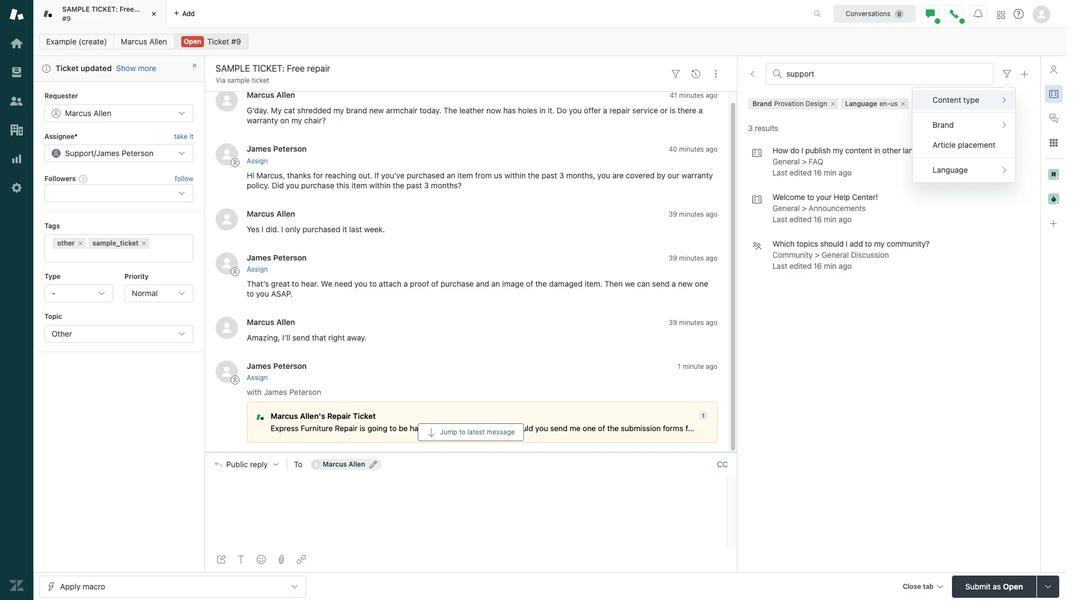 Task type: vqa. For each thing, say whether or not it's contained in the screenshot.


Task type: locate. For each thing, give the bounding box(es) containing it.
peterson right the "/"
[[122, 148, 154, 158]]

the inside that's great to hear. we need you to attach a proof of purchase and an image of the damaged item. then we can send a new one to you asap.
[[536, 279, 547, 289]]

alert containing ticket updated
[[33, 56, 205, 82]]

1 vertical spatial in
[[875, 146, 881, 155]]

to left your
[[808, 193, 815, 202]]

16 inside ‭which topics should i add to my community?‬ community > general discussion last edited 16 min ago
[[814, 262, 822, 271]]

james for 3rd assign button from the top of the conversationlabel log
[[247, 361, 271, 371]]

1 vertical spatial assign button
[[247, 265, 268, 275]]

to right 'jump'
[[459, 428, 466, 436]]

0 vertical spatial in
[[540, 106, 546, 115]]

minutes for yes i did. i only purchased it last week.
[[679, 210, 704, 218]]

peterson up the great
[[273, 253, 307, 262]]

0 horizontal spatial add
[[182, 9, 195, 18]]

allen
[[149, 37, 167, 46], [277, 90, 295, 100], [94, 108, 111, 118], [277, 209, 295, 218], [277, 317, 295, 327], [349, 460, 365, 469]]

1 horizontal spatial it
[[343, 224, 347, 234]]

1 16 from the top
[[814, 168, 822, 178]]

requester
[[44, 92, 78, 100]]

1 last from the top
[[773, 168, 788, 178]]

is
[[670, 106, 676, 115], [360, 424, 366, 433]]

1 up 'repair?'
[[702, 413, 705, 419]]

new
[[369, 106, 384, 115], [678, 279, 693, 289]]

send left me
[[551, 424, 568, 433]]

marcus allen up more on the left top of the page
[[121, 37, 167, 46]]

there
[[678, 106, 697, 115]]

1 vertical spatial open
[[1004, 582, 1024, 591]]

in inside ‭how do i publish my content in other languages?‬ ‭general‬ > ‭faq‬ last edited 16 min ago
[[875, 146, 881, 155]]

ticket
[[207, 37, 229, 46], [56, 63, 79, 73], [353, 412, 376, 421]]

content
[[846, 146, 873, 155]]

do
[[791, 146, 800, 155]]

2 vertical spatial >
[[815, 250, 820, 260]]

ago inside ‭which topics should i add to my community?‬ community > general discussion last edited 16 min ago
[[839, 262, 852, 271]]

0 horizontal spatial us
[[494, 171, 503, 180]]

james peterson link
[[247, 144, 307, 154], [247, 253, 307, 262], [247, 361, 307, 371]]

out
[[744, 424, 755, 433]]

marcus allen link for yes
[[247, 209, 295, 218]]

2 james peterson link from the top
[[247, 253, 307, 262]]

1 ‭general‬ from the top
[[773, 157, 800, 166]]

marcus allen link for amazing,
[[247, 317, 295, 327]]

a right offer
[[603, 106, 608, 115]]

take it
[[174, 132, 194, 140]]

1 for 1
[[702, 413, 705, 419]]

my left brand
[[334, 106, 344, 115]]

last inside ‭which topics should i add to my community?‬ community > general discussion last edited 16 min ago
[[773, 262, 788, 271]]

1 vertical spatial it
[[343, 224, 347, 234]]

ticket updated show more
[[56, 63, 156, 73]]

1 vertical spatial language
[[933, 165, 968, 175]]

send right i'll
[[292, 333, 310, 342]]

0 vertical spatial it
[[189, 132, 194, 140]]

1 vertical spatial >
[[802, 204, 807, 213]]

marcus inside secondary element
[[121, 37, 147, 46]]

admin image
[[9, 181, 24, 195]]

0 vertical spatial armchair
[[386, 106, 418, 115]]

41
[[670, 91, 678, 100]]

3 left the months,
[[560, 171, 564, 180]]

topic element
[[44, 325, 194, 343]]

edited for do
[[790, 168, 812, 178]]

0 horizontal spatial an
[[447, 171, 456, 180]]

follow
[[175, 175, 194, 183]]

0 vertical spatial purchase
[[301, 181, 335, 190]]

0 vertical spatial 39
[[669, 210, 678, 218]]

jump to latest message button
[[418, 424, 524, 441]]

3 edited from the top
[[790, 262, 812, 271]]

1 vertical spatial 39
[[669, 254, 678, 262]]

i right do
[[802, 146, 804, 155]]

2 last from the top
[[773, 215, 788, 224]]

0 vertical spatial other
[[883, 146, 901, 155]]

the left damaged
[[536, 279, 547, 289]]

with james peterson
[[247, 388, 321, 397]]

send right can
[[652, 279, 670, 289]]

us
[[891, 100, 898, 108], [494, 171, 503, 180]]

#9 inside secondary element
[[231, 37, 241, 46]]

2 vertical spatial 3
[[424, 181, 429, 190]]

0 vertical spatial one
[[695, 279, 709, 289]]

armchair left today.
[[386, 106, 418, 115]]

repair right free
[[136, 5, 155, 13]]

1 horizontal spatial one
[[695, 279, 709, 289]]

2 assign button from the top
[[247, 265, 268, 275]]

min down ‭announcements‬
[[824, 215, 837, 224]]

knowledge image
[[1050, 90, 1059, 98]]

latest
[[468, 428, 485, 436]]

40 minutes ago text field
[[669, 145, 718, 154]]

get started image
[[9, 36, 24, 51]]

2 assign from the top
[[247, 265, 268, 274]]

3 james peterson link from the top
[[247, 361, 307, 371]]

furniture
[[301, 424, 333, 433]]

‭faq‬
[[809, 157, 824, 166]]

james peterson assign
[[247, 144, 307, 165], [247, 253, 307, 274], [247, 361, 307, 382]]

marcus allen link for g'day.
[[247, 90, 295, 100]]

assign up that's
[[247, 265, 268, 274]]

2 39 from the top
[[669, 254, 678, 262]]

1 39 minutes ago from the top
[[669, 210, 718, 218]]

1 vertical spatial 1
[[702, 413, 705, 419]]

that's great to hear. we need you to attach a proof of purchase and an image of the damaged item. then we can send a new one to you asap.
[[247, 279, 711, 299]]

0 horizontal spatial send
[[292, 333, 310, 342]]

article placement
[[933, 140, 996, 150]]

it right take
[[189, 132, 194, 140]]

open
[[184, 37, 201, 46], [1004, 582, 1024, 591]]

edited down ‭welcome
[[790, 215, 812, 224]]

0 vertical spatial last
[[773, 168, 788, 178]]

is inside the marcus allen's repair ticket express furniture repair is going to be handling his armchair repair. could you send me one of the submission forms for a repair? i'm out of physical copies in the office
[[360, 424, 366, 433]]

repair up furniture at bottom left
[[327, 412, 351, 421]]

in right copies
[[823, 424, 830, 433]]

2 vertical spatial send
[[551, 424, 568, 433]]

40
[[669, 145, 678, 154]]

language for language en-us
[[846, 100, 878, 108]]

0 horizontal spatial other
[[57, 239, 75, 247]]

0 horizontal spatial purchased
[[303, 224, 341, 234]]

‭general‬ inside ‭how do i publish my content in other languages?‬ ‭general‬ > ‭faq‬ last edited 16 min ago
[[773, 157, 800, 166]]

minutes for g'day. my cat shredded my brand new armchair today. the leather now has holes in it. do you offer a repair service or is there a warranty on my chair?
[[679, 91, 704, 100]]

1 minute ago
[[678, 363, 718, 371]]

1 vertical spatial for
[[686, 424, 696, 433]]

my right publish
[[833, 146, 844, 155]]

1 james peterson assign from the top
[[247, 144, 307, 165]]

your
[[817, 193, 832, 202]]

reply
[[250, 460, 268, 469]]

covered
[[626, 171, 655, 180]]

within
[[505, 171, 526, 180], [369, 181, 391, 190]]

0 vertical spatial within
[[505, 171, 526, 180]]

2 vertical spatial ticket
[[353, 412, 376, 421]]

is left going
[[360, 424, 366, 433]]

1 vertical spatial item
[[352, 181, 367, 190]]

menu containing content type
[[913, 87, 1017, 183]]

armchair inside the marcus allen's repair ticket express furniture repair is going to be handling his armchair repair. could you send me one of the submission forms for a repair? i'm out of physical copies in the office
[[455, 424, 486, 433]]

1 vertical spatial repair
[[335, 424, 358, 433]]

open up close ticket collision notification icon at the top
[[184, 37, 201, 46]]

last
[[773, 168, 788, 178], [773, 215, 788, 224], [773, 262, 788, 271]]

remove image right sample_ticket
[[141, 240, 148, 247]]

1 vertical spatial new
[[678, 279, 693, 289]]

customer context image
[[1050, 65, 1059, 74]]

james up the with
[[247, 361, 271, 371]]

1 vertical spatial armchair
[[455, 424, 486, 433]]

peterson up with james peterson
[[273, 361, 307, 371]]

ago inside ‭how do i publish my content in other languages?‬ ‭general‬ > ‭faq‬ last edited 16 min ago
[[839, 168, 852, 178]]

of
[[431, 279, 439, 289], [526, 279, 534, 289], [598, 424, 605, 433], [757, 424, 765, 433]]

min down general
[[824, 262, 837, 271]]

1 assign button from the top
[[247, 156, 268, 166]]

3 39 minutes ago from the top
[[669, 319, 718, 327]]

the left the months,
[[528, 171, 540, 180]]

button displays agent's chat status as online. image
[[926, 9, 935, 18]]

today.
[[420, 106, 442, 115]]

copies
[[798, 424, 821, 433]]

cc button
[[717, 460, 728, 470]]

2 vertical spatial edited
[[790, 262, 812, 271]]

offer
[[584, 106, 601, 115]]

allen inside secondary element
[[149, 37, 167, 46]]

0 vertical spatial assign
[[247, 157, 268, 165]]

one inside the marcus allen's repair ticket express furniture repair is going to be handling his armchair repair. could you send me one of the submission forms for a repair? i'm out of physical copies in the office
[[583, 424, 596, 433]]

2 ‭general‬ from the top
[[773, 204, 800, 213]]

assignee*
[[44, 132, 78, 140]]

1 vertical spatial brand
[[933, 120, 954, 130]]

0 vertical spatial open
[[184, 37, 201, 46]]

ticket
[[252, 76, 269, 85]]

1 vertical spatial 39 minutes ago
[[669, 254, 718, 262]]

0 vertical spatial an
[[447, 171, 456, 180]]

#9 inside sample ticket: free repair #9
[[62, 14, 71, 23]]

1 horizontal spatial language
[[933, 165, 968, 175]]

you've
[[381, 171, 405, 180]]

it.
[[548, 106, 555, 115]]

0 horizontal spatial is
[[360, 424, 366, 433]]

a left 'repair?'
[[698, 424, 702, 433]]

add inside dropdown button
[[182, 9, 195, 18]]

filter image
[[1003, 70, 1012, 78]]

avatar image
[[216, 90, 238, 112], [216, 144, 238, 166], [216, 208, 238, 231], [216, 252, 238, 275], [216, 317, 238, 339], [216, 361, 238, 383]]

marcus allen link up did.
[[247, 209, 295, 218]]

ticket actions image
[[712, 69, 721, 78]]

are
[[613, 171, 624, 180]]

alert
[[33, 56, 205, 82]]

0 vertical spatial repair
[[327, 412, 351, 421]]

a inside the marcus allen's repair ticket express furniture repair is going to be handling his armchair repair. could you send me one of the submission forms for a repair? i'm out of physical copies in the office
[[698, 424, 702, 433]]

1 assign from the top
[[247, 157, 268, 165]]

i inside ‭how do i publish my content in other languages?‬ ‭general‬ > ‭faq‬ last edited 16 min ago
[[802, 146, 804, 155]]

1 horizontal spatial purchase
[[441, 279, 474, 289]]

‭announcements‬
[[809, 204, 866, 213]]

‭general‬ down ‭welcome
[[773, 204, 800, 213]]

allen up the support / james peterson
[[94, 108, 111, 118]]

1 avatar image from the top
[[216, 90, 238, 112]]

0 horizontal spatial open
[[184, 37, 201, 46]]

assignee* element
[[44, 145, 194, 162]]

add up the discussion
[[850, 239, 863, 249]]

0 horizontal spatial repair
[[136, 5, 155, 13]]

could
[[513, 424, 533, 433]]

new inside g'day. my cat shredded my brand new armchair today. the leather now has holes in it. do you offer a repair service or is there a warranty on my chair?
[[369, 106, 384, 115]]

close tab
[[903, 582, 934, 591]]

language inside menu item
[[933, 165, 968, 175]]

repair
[[136, 5, 155, 13], [610, 106, 630, 115]]

> down ‭welcome
[[802, 204, 807, 213]]

3 james peterson assign from the top
[[247, 361, 307, 382]]

filter image
[[672, 69, 681, 78]]

james peterson link up marcus,
[[247, 144, 307, 154]]

marcus allen down requester at the top
[[65, 108, 111, 118]]

marcus down requester at the top
[[65, 108, 91, 118]]

min
[[824, 168, 837, 178], [824, 215, 837, 224], [824, 262, 837, 271]]

my inside ‭how do i publish my content in other languages?‬ ‭general‬ > ‭faq‬ last edited 16 min ago
[[833, 146, 844, 155]]

1 vertical spatial assign
[[247, 265, 268, 274]]

marcus inside the marcus allen's repair ticket express furniture repair is going to be handling his armchair repair. could you send me one of the submission forms for a repair? i'm out of physical copies in the office
[[271, 412, 298, 421]]

1 vertical spatial 3
[[560, 171, 564, 180]]

0 vertical spatial repair
[[136, 5, 155, 13]]

tabs tab list
[[33, 0, 802, 28]]

0 vertical spatial ‭general‬
[[773, 157, 800, 166]]

3 min from the top
[[824, 262, 837, 271]]

repair inside g'day. my cat shredded my brand new armchair today. the leather now has holes in it. do you offer a repair service or is there a warranty on my chair?
[[610, 106, 630, 115]]

1 vertical spatial warranty
[[682, 171, 713, 180]]

last down ‭welcome
[[773, 215, 788, 224]]

1 minute ago text field
[[678, 363, 718, 371]]

zendesk products image
[[998, 11, 1005, 19]]

add right close image
[[182, 9, 195, 18]]

1 vertical spatial james peterson assign
[[247, 253, 307, 274]]

it inside conversationlabel log
[[343, 224, 347, 234]]

i'll
[[282, 333, 290, 342]]

1 min from the top
[[824, 168, 837, 178]]

james up that's
[[247, 253, 271, 262]]

assign button
[[247, 156, 268, 166], [247, 265, 268, 275], [247, 373, 268, 383]]

james peterson assign for great
[[247, 253, 307, 274]]

minutes for amazing, i'll send that right away.
[[679, 319, 704, 327]]

this
[[337, 181, 350, 190]]

repair left "service"
[[610, 106, 630, 115]]

1 horizontal spatial in
[[823, 424, 830, 433]]

ticket:
[[92, 5, 118, 13]]

min inside ‭which topics should i add to my community?‬ community > general discussion last edited 16 min ago
[[824, 262, 837, 271]]

1 horizontal spatial purchased
[[407, 171, 445, 180]]

shredded
[[297, 106, 331, 115]]

bookmarks image
[[1049, 169, 1060, 180]]

39
[[669, 210, 678, 218], [669, 254, 678, 262], [669, 319, 678, 327]]

‭welcome to your help center!‬ ‭general‬ > ‭announcements‬ last edited 16 min ago
[[773, 193, 878, 224]]

tab
[[33, 0, 167, 28]]

marcus allen up amazing,
[[247, 317, 295, 327]]

assign
[[247, 157, 268, 165], [247, 265, 268, 274], [247, 374, 268, 382]]

0 horizontal spatial warranty
[[247, 116, 278, 125]]

1 vertical spatial #9
[[231, 37, 241, 46]]

0 horizontal spatial armchair
[[386, 106, 418, 115]]

topic
[[44, 313, 62, 321]]

new inside that's great to hear. we need you to attach a proof of purchase and an image of the damaged item. then we can send a new one to you asap.
[[678, 279, 693, 289]]

marcus allen right the 'marcus.allen@example.com' image
[[323, 460, 365, 469]]

0 horizontal spatial brand
[[753, 100, 772, 108]]

purchased
[[407, 171, 445, 180], [303, 224, 341, 234]]

1 james peterson link from the top
[[247, 144, 307, 154]]

ticket up going
[[353, 412, 376, 421]]

past
[[542, 171, 557, 180], [407, 181, 422, 190]]

ticket inside secondary element
[[207, 37, 229, 46]]

#9 up sample
[[231, 37, 241, 46]]

min up your
[[824, 168, 837, 178]]

remove image for design
[[830, 101, 837, 107]]

39 minutes ago text field
[[669, 210, 718, 218], [669, 254, 718, 262]]

1 edited from the top
[[790, 168, 812, 178]]

ticket inside "ticket updated show more"
[[56, 63, 79, 73]]

1 vertical spatial 39 minutes ago text field
[[669, 254, 718, 262]]

an right and
[[492, 279, 500, 289]]

marcus allen link inside secondary element
[[114, 34, 174, 49]]

apps image
[[1050, 138, 1059, 147]]

2 minutes from the top
[[679, 145, 704, 154]]

1 vertical spatial 16
[[814, 215, 822, 224]]

james for assign button related to hi
[[247, 144, 271, 154]]

remove image for us
[[900, 101, 907, 107]]

min inside ‭how do i publish my content in other languages?‬ ‭general‬ > ‭faq‬ last edited 16 min ago
[[824, 168, 837, 178]]

1 horizontal spatial repair
[[610, 106, 630, 115]]

0 vertical spatial #9
[[62, 14, 71, 23]]

39 minutes ago for yes i did. i only purchased it last week.
[[669, 210, 718, 218]]

james inside assignee* element
[[96, 148, 120, 158]]

new right brand
[[369, 106, 384, 115]]

2 vertical spatial assign button
[[247, 373, 268, 383]]

0 vertical spatial purchased
[[407, 171, 445, 180]]

39 for amazing, i'll send that right away.
[[669, 319, 678, 327]]

open right as
[[1004, 582, 1024, 591]]

you left are
[[598, 171, 611, 180]]

zendesk image
[[9, 579, 24, 593]]

3 16 from the top
[[814, 262, 822, 271]]

send inside the marcus allen's repair ticket express furniture repair is going to be handling his armchair repair. could you send me one of the submission forms for a repair? i'm out of physical copies in the office
[[551, 424, 568, 433]]

‭welcome
[[773, 193, 806, 202]]

language for language
[[933, 165, 968, 175]]

my up the discussion
[[875, 239, 885, 249]]

None field
[[787, 69, 987, 79]]

requester element
[[44, 104, 194, 122]]

> inside ‭welcome to your help center!‬ ‭general‬ > ‭announcements‬ last edited 16 min ago
[[802, 204, 807, 213]]

edited inside ‭how do i publish my content in other languages?‬ ‭general‬ > ‭faq‬ last edited 16 min ago
[[790, 168, 812, 178]]

example
[[46, 37, 77, 46]]

to up the discussion
[[865, 239, 873, 249]]

image
[[502, 279, 524, 289]]

purchased up months?
[[407, 171, 445, 180]]

should
[[821, 239, 844, 249]]

you right could
[[536, 424, 548, 433]]

1 horizontal spatial remove image
[[830, 101, 837, 107]]

16 down general
[[814, 262, 822, 271]]

edited for topics
[[790, 262, 812, 271]]

menu
[[913, 87, 1017, 183]]

39 minutes ago for amazing, i'll send that right away.
[[669, 319, 718, 327]]

insert emojis image
[[257, 556, 266, 564]]

policy.
[[247, 181, 270, 190]]

james up hi
[[247, 144, 271, 154]]

placement
[[958, 140, 996, 150]]

in inside g'day. my cat shredded my brand new armchair today. the leather now has holes in it. do you offer a repair service or is there a warranty on my chair?
[[540, 106, 546, 115]]

us inside hi marcus, thanks for reaching out. if you've purchased an item from us within the past 3 months, you are covered by our warranty policy. did you purchase this item within the past 3 months?
[[494, 171, 503, 180]]

assign button for hi
[[247, 156, 268, 166]]

purchased inside hi marcus, thanks for reaching out. if you've purchased an item from us within the past 3 months, you are covered by our warranty policy. did you purchase this item within the past 3 months?
[[407, 171, 445, 180]]

support / james peterson
[[65, 148, 154, 158]]

0 vertical spatial new
[[369, 106, 384, 115]]

close tab button
[[898, 576, 948, 600]]

organizations image
[[9, 123, 24, 137]]

1 horizontal spatial #9
[[231, 37, 241, 46]]

language left en-
[[846, 100, 878, 108]]

0 horizontal spatial one
[[583, 424, 596, 433]]

0 vertical spatial item
[[458, 171, 473, 180]]

2 vertical spatial 16
[[814, 262, 822, 271]]

one up 39 minutes ago text box at the bottom right of page
[[695, 279, 709, 289]]

1 vertical spatial ‭general‬
[[773, 204, 800, 213]]

a left proof
[[404, 279, 408, 289]]

sample
[[62, 5, 90, 13]]

followers element
[[44, 185, 194, 203]]

if
[[375, 171, 379, 180]]

0 horizontal spatial within
[[369, 181, 391, 190]]

1 horizontal spatial us
[[891, 100, 898, 108]]

my
[[334, 106, 344, 115], [292, 116, 302, 125], [833, 146, 844, 155], [875, 239, 885, 249]]

remove image
[[830, 101, 837, 107], [900, 101, 907, 107], [141, 240, 148, 247]]

an inside hi marcus, thanks for reaching out. if you've purchased an item from us within the past 3 months, you are covered by our warranty policy. did you purchase this item within the past 3 months?
[[447, 171, 456, 180]]

peterson for 3rd the james peterson link from the top of the conversationlabel log
[[273, 361, 307, 371]]

repair right furniture at bottom left
[[335, 424, 358, 433]]

marcus,
[[257, 171, 285, 180]]

1
[[678, 363, 681, 371], [702, 413, 705, 419]]

is inside g'day. my cat shredded my brand new armchair today. the leather now has holes in it. do you offer a repair service or is there a warranty on my chair?
[[670, 106, 676, 115]]

support
[[65, 148, 94, 158]]

1 vertical spatial us
[[494, 171, 503, 180]]

other left languages?‬
[[883, 146, 901, 155]]

reporting image
[[9, 152, 24, 166]]

for right the forms
[[686, 424, 696, 433]]

0 vertical spatial james peterson assign
[[247, 144, 307, 165]]

1 vertical spatial last
[[773, 215, 788, 224]]

it left last on the top left of page
[[343, 224, 347, 234]]

2 james peterson assign from the top
[[247, 253, 307, 274]]

type
[[44, 272, 61, 281]]

1 vertical spatial repair
[[610, 106, 630, 115]]

article placement menu item
[[913, 135, 1016, 155]]

marcus allen inside "requester" element
[[65, 108, 111, 118]]

of right me
[[598, 424, 605, 433]]

3 left results
[[748, 124, 753, 133]]

0 vertical spatial 16
[[814, 168, 822, 178]]

amazing, i'll send that right away.
[[247, 333, 367, 342]]

edited down community
[[790, 262, 812, 271]]

brand
[[753, 100, 772, 108], [933, 120, 954, 130]]

purchase left and
[[441, 279, 474, 289]]

marcus right the 'marcus.allen@example.com' image
[[323, 460, 347, 469]]

1 vertical spatial one
[[583, 424, 596, 433]]

warranty inside hi marcus, thanks for reaching out. if you've purchased an item from us within the past 3 months, you are covered by our warranty policy. did you purchase this item within the past 3 months?
[[682, 171, 713, 180]]

1 vertical spatial purchase
[[441, 279, 474, 289]]

39 minutes ago text field
[[669, 319, 718, 327]]

edit user image
[[370, 461, 378, 469]]

in right content
[[875, 146, 881, 155]]

allen left edit user icon
[[349, 460, 365, 469]]

last inside ‭how do i publish my content in other languages?‬ ‭general‬ > ‭faq‬ last edited 16 min ago
[[773, 168, 788, 178]]

zendesk support image
[[9, 7, 24, 22]]

content
[[933, 95, 962, 105]]

create or request article image
[[1021, 70, 1030, 78]]

2 vertical spatial 39 minutes ago
[[669, 319, 718, 327]]

5 minutes from the top
[[679, 319, 704, 327]]

0 vertical spatial is
[[670, 106, 676, 115]]

> down topics
[[815, 250, 820, 260]]

#9 down sample
[[62, 14, 71, 23]]

draft mode image
[[217, 556, 226, 564]]

armchair right his
[[455, 424, 486, 433]]

16 down ‭announcements‬
[[814, 215, 822, 224]]

0 vertical spatial 39 minutes ago text field
[[669, 210, 718, 218]]

2 horizontal spatial in
[[875, 146, 881, 155]]

1 vertical spatial is
[[360, 424, 366, 433]]

us left the clear
[[891, 100, 898, 108]]

0 vertical spatial past
[[542, 171, 557, 180]]

allen down close image
[[149, 37, 167, 46]]

me
[[570, 424, 581, 433]]

3 39 from the top
[[669, 319, 678, 327]]

in inside the marcus allen's repair ticket express furniture repair is going to be handling his armchair repair. could you send me one of the submission forms for a repair? i'm out of physical copies in the office
[[823, 424, 830, 433]]

results
[[755, 124, 779, 133]]

0 vertical spatial brand
[[753, 100, 772, 108]]

41 minutes ago text field
[[670, 91, 718, 100]]

peterson up thanks
[[273, 144, 307, 154]]

3 minutes from the top
[[679, 210, 704, 218]]

> left ‭faq‬
[[802, 157, 807, 166]]

0 horizontal spatial new
[[369, 106, 384, 115]]

last down community
[[773, 262, 788, 271]]

last for ‭how do i publish my content in other languages?‬ ‭general‬ > ‭faq‬ last edited 16 min ago
[[773, 168, 788, 178]]

2 min from the top
[[824, 215, 837, 224]]

1 horizontal spatial an
[[492, 279, 500, 289]]

purchase down thanks
[[301, 181, 335, 190]]

edited inside ‭which topics should i add to my community?‬ community > general discussion last edited 16 min ago
[[790, 262, 812, 271]]

1 horizontal spatial for
[[686, 424, 696, 433]]

2 vertical spatial last
[[773, 262, 788, 271]]

3 last from the top
[[773, 262, 788, 271]]

marcus allen up did.
[[247, 209, 295, 218]]

other left remove icon
[[57, 239, 75, 247]]

marcus allen link up my
[[247, 90, 295, 100]]

min inside ‭welcome to your help center!‬ ‭general‬ > ‭announcements‬ last edited 16 min ago
[[824, 215, 837, 224]]

1 39 from the top
[[669, 210, 678, 218]]

assign up the with
[[247, 374, 268, 382]]

0 vertical spatial assign button
[[247, 156, 268, 166]]

> inside ‭which topics should i add to my community?‬ community > general discussion last edited 16 min ago
[[815, 250, 820, 260]]

0 vertical spatial ticket
[[207, 37, 229, 46]]

an up months?
[[447, 171, 456, 180]]

4 minutes from the top
[[679, 254, 704, 262]]

2 16 from the top
[[814, 215, 822, 224]]

remove image
[[77, 240, 84, 247]]

assign button up the with
[[247, 373, 268, 383]]

it inside button
[[189, 132, 194, 140]]

2 edited from the top
[[790, 215, 812, 224]]

you
[[569, 106, 582, 115], [598, 171, 611, 180], [286, 181, 299, 190], [355, 279, 368, 289], [256, 289, 269, 299], [536, 424, 548, 433]]

1 minutes from the top
[[679, 91, 704, 100]]

last down ‭how
[[773, 168, 788, 178]]

3 assign button from the top
[[247, 373, 268, 383]]

5 avatar image from the top
[[216, 317, 238, 339]]

brand inside menu item
[[933, 120, 954, 130]]

16 inside ‭how do i publish my content in other languages?‬ ‭general‬ > ‭faq‬ last edited 16 min ago
[[814, 168, 822, 178]]

in left it.
[[540, 106, 546, 115]]

tab containing sample ticket: free repair
[[33, 0, 167, 28]]

0 horizontal spatial 3
[[424, 181, 429, 190]]



Task type: describe. For each thing, give the bounding box(es) containing it.
clear filters
[[914, 98, 955, 108]]

language menu item
[[913, 160, 1016, 180]]

ago inside ‭welcome to your help center!‬ ‭general‬ > ‭announcements‬ last edited 16 min ago
[[839, 215, 852, 224]]

1 vertical spatial other
[[57, 239, 75, 247]]

6 avatar image from the top
[[216, 361, 238, 383]]

> inside ‭how do i publish my content in other languages?‬ ‭general‬ > ‭faq‬ last edited 16 min ago
[[802, 157, 807, 166]]

g'day.
[[247, 106, 269, 115]]

marcus.allen@example.com image
[[312, 460, 321, 469]]

i inside ‭which topics should i add to my community?‬ community > general discussion last edited 16 min ago
[[846, 239, 848, 249]]

min for i
[[824, 262, 837, 271]]

16 inside ‭welcome to your help center!‬ ‭general‬ > ‭announcements‬ last edited 16 min ago
[[814, 215, 822, 224]]

i right yes
[[262, 224, 264, 234]]

you inside the marcus allen's repair ticket express furniture repair is going to be handling his armchair repair. could you send me one of the submission forms for a repair? i'm out of physical copies in the office
[[536, 424, 548, 433]]

need
[[335, 279, 353, 289]]

i right did.
[[281, 224, 283, 234]]

take
[[174, 132, 188, 140]]

followers
[[44, 175, 76, 183]]

last
[[349, 224, 362, 234]]

to left "attach" at the left of the page
[[370, 279, 377, 289]]

1 vertical spatial past
[[407, 181, 422, 190]]

marcus inside "requester" element
[[65, 108, 91, 118]]

‭how
[[773, 146, 789, 155]]

hi marcus, thanks for reaching out. if you've purchased an item from us within the past 3 months, you are covered by our warranty policy. did you purchase this item within the past 3 months?
[[247, 171, 715, 190]]

general
[[822, 250, 849, 260]]

james peterson assign for marcus,
[[247, 144, 307, 165]]

39 for yes i did. i only purchased it last week.
[[669, 210, 678, 218]]

filters
[[935, 98, 955, 108]]

brand for brand provation design
[[753, 100, 772, 108]]

views image
[[9, 65, 24, 80]]

conversationlabel log
[[205, 81, 865, 452]]

peterson for the james peterson link related to marcus,
[[273, 144, 307, 154]]

great
[[271, 279, 290, 289]]

yes i did. i only purchased it last week.
[[247, 224, 385, 234]]

right
[[328, 333, 345, 342]]

marcus down ticket
[[247, 90, 275, 100]]

0 horizontal spatial item
[[352, 181, 367, 190]]

last inside ‭welcome to your help center!‬ ‭general‬ > ‭announcements‬ last edited 16 min ago
[[773, 215, 788, 224]]

chair?
[[304, 116, 326, 125]]

submission
[[621, 424, 661, 433]]

‭which topics should i add to my community?‬ community > general discussion last edited 16 min ago
[[773, 239, 930, 271]]

show more button
[[116, 64, 156, 74]]

you inside g'day. my cat shredded my brand new armchair today. the leather now has holes in it. do you offer a repair service or is there a warranty on my chair?
[[569, 106, 582, 115]]

peterson up allen's at the bottom of page
[[289, 388, 321, 397]]

the left 'office'
[[832, 424, 843, 433]]

has
[[504, 106, 516, 115]]

allen up cat
[[277, 90, 295, 100]]

apply macro
[[60, 582, 105, 591]]

4 avatar image from the top
[[216, 252, 238, 275]]

repair?
[[704, 424, 729, 433]]

to down that's
[[247, 289, 254, 299]]

ticket for ticket updated show more
[[56, 63, 79, 73]]

community
[[773, 250, 813, 260]]

my right on
[[292, 116, 302, 125]]

3 avatar image from the top
[[216, 208, 238, 231]]

proof
[[410, 279, 429, 289]]

you down that's
[[256, 289, 269, 299]]

‭which
[[773, 239, 795, 249]]

1 horizontal spatial 3
[[560, 171, 564, 180]]

james right the with
[[264, 388, 287, 397]]

community?‬
[[887, 239, 930, 249]]

1 vertical spatial send
[[292, 333, 310, 342]]

tab
[[923, 582, 934, 591]]

ticket for ticket #9
[[207, 37, 229, 46]]

0 vertical spatial us
[[891, 100, 898, 108]]

yes
[[247, 224, 260, 234]]

2 39 minutes ago from the top
[[669, 254, 718, 262]]

16 for i
[[814, 168, 822, 178]]

we
[[625, 279, 635, 289]]

a right there
[[699, 106, 703, 115]]

- button
[[44, 285, 113, 303]]

normal
[[132, 289, 158, 298]]

tags
[[44, 222, 60, 230]]

add button
[[167, 0, 202, 27]]

1 vertical spatial purchased
[[303, 224, 341, 234]]

jump to latest message
[[440, 428, 515, 436]]

add attachment image
[[277, 556, 286, 564]]

close ticket collision notification image
[[191, 62, 198, 69]]

submit as open
[[966, 582, 1024, 591]]

we
[[321, 279, 333, 289]]

cc
[[717, 460, 728, 469]]

show
[[116, 64, 136, 73]]

peterson inside assignee* element
[[122, 148, 154, 158]]

content type
[[933, 95, 980, 105]]

marcus allen's repair ticket express furniture repair is going to be handling his armchair repair. could you send me one of the submission forms for a repair? i'm out of physical copies in the office
[[271, 412, 865, 433]]

content type menu item
[[913, 90, 1016, 110]]

james for assign button related to that's
[[247, 253, 271, 262]]

1 for 1 minute ago
[[678, 363, 681, 371]]

allen's
[[300, 412, 325, 421]]

1 horizontal spatial within
[[505, 171, 526, 180]]

normal button
[[125, 285, 194, 303]]

events image
[[692, 69, 701, 78]]

of right proof
[[431, 279, 439, 289]]

that's
[[247, 279, 269, 289]]

james peterson link for great
[[247, 253, 307, 262]]

my inside ‭which topics should i add to my community?‬ community > general discussion last edited 16 min ago
[[875, 239, 885, 249]]

notifications image
[[974, 9, 983, 18]]

open inside secondary element
[[184, 37, 201, 46]]

of right the out
[[757, 424, 765, 433]]

to inside button
[[459, 428, 466, 436]]

armchair inside g'day. my cat shredded my brand new armchair today. the leather now has holes in it. do you offer a repair service or is there a warranty on my chair?
[[386, 106, 418, 115]]

allen up only
[[277, 209, 295, 218]]

by
[[657, 171, 666, 180]]

last for ‭which topics should i add to my community?‬ community > general discussion last edited 16 min ago
[[773, 262, 788, 271]]

one inside that's great to hear. we need you to attach a proof of purchase and an image of the damaged item. then we can send a new one to you asap.
[[695, 279, 709, 289]]

you down thanks
[[286, 181, 299, 190]]

can
[[637, 279, 650, 289]]

brand for brand
[[933, 120, 954, 130]]

other
[[52, 329, 72, 338]]

format text image
[[237, 556, 246, 564]]

to
[[294, 460, 303, 469]]

repair inside sample ticket: free repair #9
[[136, 5, 155, 13]]

close image
[[148, 8, 160, 19]]

0 horizontal spatial remove image
[[141, 240, 148, 247]]

example (create) button
[[39, 34, 114, 49]]

item.
[[585, 279, 603, 289]]

purchase inside that's great to hear. we need you to attach a proof of purchase and an image of the damaged item. then we can send a new one to you asap.
[[441, 279, 474, 289]]

get help image
[[1014, 9, 1024, 19]]

asap.
[[271, 289, 293, 299]]

edited inside ‭welcome to your help center!‬ ‭general‬ > ‭announcements‬ last edited 16 min ago
[[790, 215, 812, 224]]

‭general‬ inside ‭welcome to your help center!‬ ‭general‬ > ‭announcements‬ last edited 16 min ago
[[773, 204, 800, 213]]

info on adding followers image
[[79, 175, 88, 184]]

-
[[52, 289, 55, 298]]

james peterson link for marcus,
[[247, 144, 307, 154]]

back image
[[748, 70, 757, 78]]

close
[[903, 582, 922, 591]]

the left submission
[[608, 424, 619, 433]]

public
[[226, 460, 248, 469]]

language en-us
[[846, 100, 898, 108]]

minutes for hi marcus, thanks for reaching out. if you've purchased an item from us within the past 3 months, you are covered by our warranty policy. did you purchase this item within the past 3 months?
[[679, 145, 704, 154]]

marcus allen inside secondary element
[[121, 37, 167, 46]]

to inside ‭which topics should i add to my community?‬ community > general discussion last edited 16 min ago
[[865, 239, 873, 249]]

2 39 minutes ago text field from the top
[[669, 254, 718, 262]]

to inside the marcus allen's repair ticket express furniture repair is going to be handling his armchair repair. could you send me one of the submission forms for a repair? i'm out of physical copies in the office
[[390, 424, 397, 433]]

our
[[668, 171, 680, 180]]

1 vertical spatial within
[[369, 181, 391, 190]]

allen inside "requester" element
[[94, 108, 111, 118]]

2 horizontal spatial 3
[[748, 124, 753, 133]]

provation
[[775, 100, 804, 108]]

take it button
[[174, 131, 194, 142]]

assign for hi
[[247, 157, 268, 165]]

brand menu item
[[913, 115, 1016, 135]]

for inside the marcus allen's repair ticket express furniture repair is going to be handling his armchair repair. could you send me one of the submission forms for a repair? i'm out of physical copies in the office
[[686, 424, 696, 433]]

displays possible ticket submission types image
[[1044, 582, 1053, 591]]

marcus allen up my
[[247, 90, 295, 100]]

add inside ‭which topics should i add to my community?‬ community > general discussion last edited 16 min ago
[[850, 239, 863, 249]]

to left hear.
[[292, 279, 299, 289]]

brand
[[346, 106, 367, 115]]

leather
[[460, 106, 485, 115]]

on
[[280, 116, 289, 125]]

to inside ‭welcome to your help center!‬ ‭general‬ > ‭announcements‬ last edited 16 min ago
[[808, 193, 815, 202]]

article
[[933, 140, 956, 150]]

for inside hi marcus, thanks for reaching out. if you've purchased an item from us within the past 3 months, you are covered by our warranty policy. did you purchase this item within the past 3 months?
[[313, 171, 323, 180]]

send inside that's great to hear. we need you to attach a proof of purchase and an image of the damaged item. then we can send a new one to you asap.
[[652, 279, 670, 289]]

1 horizontal spatial item
[[458, 171, 473, 180]]

damaged
[[549, 279, 583, 289]]

conversations
[[846, 9, 891, 18]]

16 for should
[[814, 262, 822, 271]]

time tracking image
[[1049, 194, 1060, 205]]

purchase inside hi marcus, thanks for reaching out. if you've purchased an item from us within the past 3 months, you are covered by our warranty policy. did you purchase this item within the past 3 months?
[[301, 181, 335, 190]]

3 assign from the top
[[247, 374, 268, 382]]

ticket inside the marcus allen's repair ticket express furniture repair is going to be handling his armchair repair. could you send me one of the submission forms for a repair? i'm out of physical copies in the office
[[353, 412, 376, 421]]

of right image on the left top of page
[[526, 279, 534, 289]]

a right can
[[672, 279, 676, 289]]

peterson for the james peterson link for great
[[273, 253, 307, 262]]

1 horizontal spatial open
[[1004, 582, 1024, 591]]

the down you've
[[393, 181, 405, 190]]

warranty inside g'day. my cat shredded my brand new armchair today. the leather now has holes in it. do you offer a repair service or is there a warranty on my chair?
[[247, 116, 278, 125]]

you right need
[[355, 279, 368, 289]]

other inside ‭how do i publish my content in other languages?‬ ‭general‬ > ‭faq‬ last edited 16 min ago
[[883, 146, 901, 155]]

marcus up amazing,
[[247, 317, 275, 327]]

assign button for that's
[[247, 265, 268, 275]]

marcus up yes
[[247, 209, 275, 218]]

hide composer image
[[467, 448, 475, 457]]

submit
[[966, 582, 991, 591]]

41 minutes ago
[[670, 91, 718, 100]]

with
[[247, 388, 262, 397]]

free
[[120, 5, 134, 13]]

updated
[[81, 63, 112, 73]]

office
[[845, 424, 865, 433]]

2 avatar image from the top
[[216, 144, 238, 166]]

min for publish
[[824, 168, 837, 178]]

40 minutes ago
[[669, 145, 718, 154]]

via
[[216, 76, 226, 85]]

example (create)
[[46, 37, 107, 46]]

publish
[[806, 146, 831, 155]]

assign for that's
[[247, 265, 268, 274]]

customers image
[[9, 94, 24, 108]]

public reply button
[[205, 453, 287, 476]]

minute
[[683, 363, 704, 371]]

follow button
[[175, 174, 194, 184]]

languages?‬
[[903, 146, 943, 155]]

add link (cmd k) image
[[297, 556, 306, 564]]

main element
[[0, 0, 33, 601]]

thanks
[[287, 171, 311, 180]]

away.
[[347, 333, 367, 342]]

allen up i'll
[[277, 317, 295, 327]]

Subject field
[[214, 62, 664, 75]]

via sample ticket
[[216, 76, 269, 85]]

an inside that's great to hear. we need you to attach a proof of purchase and an image of the damaged item. then we can send a new one to you asap.
[[492, 279, 500, 289]]

design
[[806, 100, 828, 108]]

1 39 minutes ago text field from the top
[[669, 210, 718, 218]]

secondary element
[[33, 31, 1068, 53]]

clear filters link
[[912, 98, 957, 110]]

type
[[964, 95, 980, 105]]

or
[[661, 106, 668, 115]]



